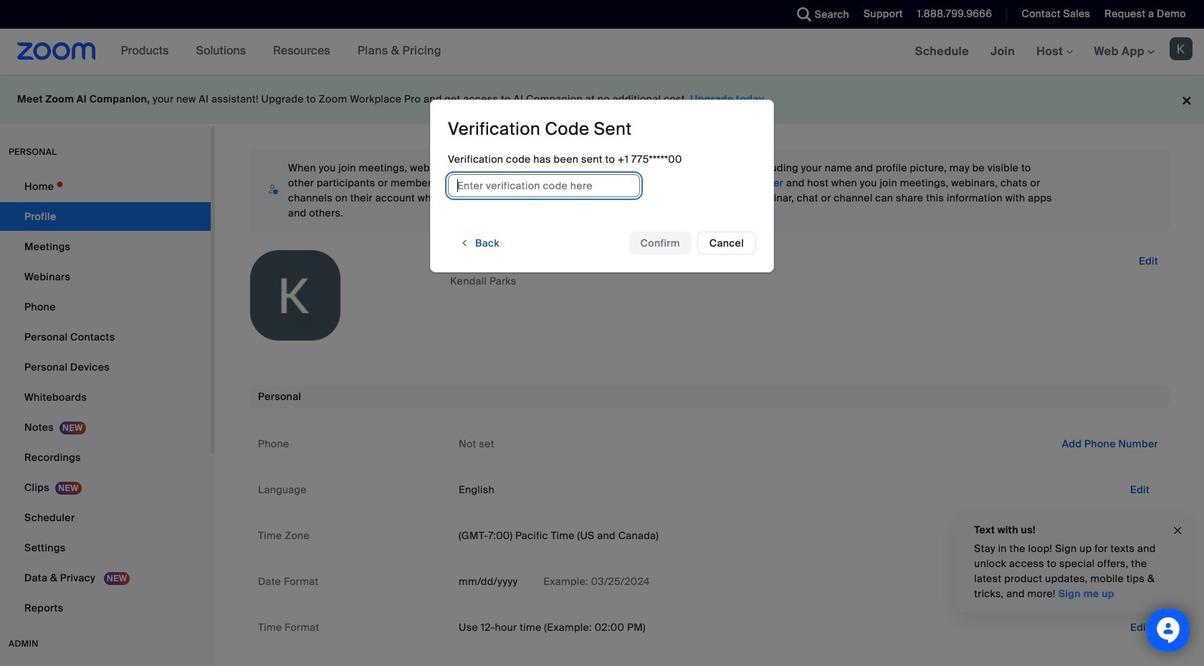 Task type: describe. For each thing, give the bounding box(es) containing it.
Enter verification code here text field
[[448, 174, 640, 197]]

user photo image
[[250, 250, 341, 341]]

close image
[[1172, 522, 1184, 539]]



Task type: locate. For each thing, give the bounding box(es) containing it.
left image
[[460, 236, 470, 250]]

meetings navigation
[[905, 29, 1204, 75]]

personal menu menu
[[0, 172, 211, 624]]

dialog
[[430, 100, 774, 273]]

banner
[[0, 29, 1204, 75]]

footer
[[0, 75, 1204, 124]]

product information navigation
[[110, 29, 452, 75]]

heading
[[448, 118, 632, 140]]



Task type: vqa. For each thing, say whether or not it's contained in the screenshot.
The Personal Menu "menu"
yes



